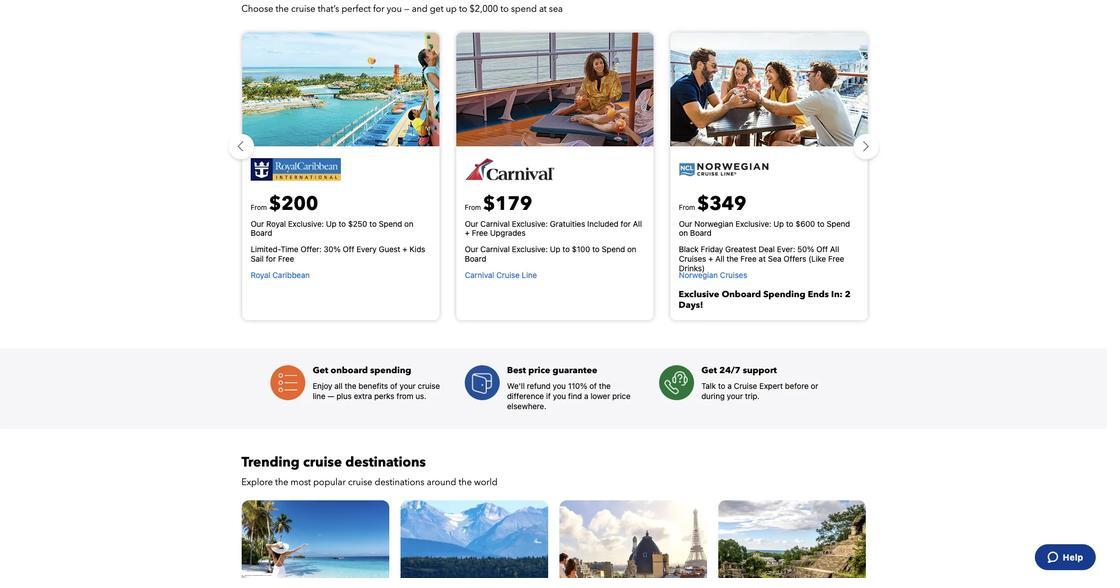 Task type: locate. For each thing, give the bounding box(es) containing it.
cruises up norwegian cruises
[[679, 254, 706, 264]]

board inside our norwegian exclusive: up to $600 to spend on board
[[690, 228, 711, 238]]

free left upgrades
[[472, 228, 488, 238]]

all inside our carnival exclusive: gratuities included for all + free upgrades
[[633, 219, 642, 228]]

for right included
[[620, 219, 630, 228]]

carnival inside our carnival exclusive: gratuities included for all + free upgrades
[[480, 219, 509, 228]]

1 horizontal spatial price
[[612, 391, 631, 401]]

around
[[427, 476, 456, 489]]

our carnival exclusive: gratuities included for all + free upgrades
[[465, 219, 642, 238]]

get
[[430, 3, 444, 15]]

our inside our royal exclusive: up to $250 to spend on board
[[250, 219, 264, 228]]

349
[[709, 191, 746, 217]]

the inside best price guarantee we'll refund you 110% of the difference if you find a lower price elsewhere.
[[599, 381, 611, 391]]

cruise right popular at left
[[348, 476, 372, 489]]

carnival cruise line link
[[465, 270, 645, 283]]

cruises up onboard at the right of page
[[720, 270, 747, 280]]

our inside our carnival exclusive: gratuities included for all + free upgrades
[[465, 219, 478, 228]]

our inside our norwegian exclusive: up to $600 to spend on board
[[679, 219, 692, 228]]

up inside our royal exclusive: up to $250 to spend on board
[[326, 219, 336, 228]]

you right if
[[553, 391, 566, 401]]

0 vertical spatial price
[[528, 364, 550, 377]]

0 vertical spatial royal
[[266, 219, 286, 228]]

from inside the from $ 349
[[679, 203, 695, 212]]

off right 50%
[[816, 245, 828, 254]]

to left $600
[[786, 219, 793, 228]]

1 horizontal spatial +
[[465, 228, 469, 238]]

3 from from the left
[[679, 203, 695, 212]]

your left 'trip.'
[[727, 391, 743, 401]]

royal
[[266, 219, 286, 228], [250, 270, 270, 280]]

from inside from $ 200
[[250, 203, 267, 212]]

—
[[404, 3, 410, 15], [328, 391, 334, 401]]

you
[[387, 3, 402, 15], [553, 381, 566, 391], [553, 391, 566, 401]]

carnival down from $ 179 at top
[[480, 219, 509, 228]]

1 horizontal spatial $
[[483, 191, 495, 217]]

royal down from $ 200
[[266, 219, 286, 228]]

up up 30%
[[326, 219, 336, 228]]

cruise up 'trip.'
[[734, 381, 757, 391]]

free inside limited-time offer: 30% off every guest + kids sail for free
[[278, 254, 294, 264]]

price right lower
[[612, 391, 631, 401]]

to right $250
[[369, 219, 376, 228]]

get 24/7 support talk to a cruise expert before or during your trip.
[[701, 364, 818, 401]]

norwegian cruises link
[[679, 270, 859, 283]]

exclusive: inside our royal exclusive: up to $250 to spend on board
[[288, 219, 324, 228]]

0 horizontal spatial cruises
[[679, 254, 706, 264]]

or
[[811, 381, 818, 391]]

0 vertical spatial your
[[400, 381, 416, 391]]

2 off from the left
[[816, 245, 828, 254]]

a right find
[[584, 391, 588, 401]]

0 vertical spatial norwegian
[[694, 219, 733, 228]]

off inside limited-time offer: 30% off every guest + kids sail for free
[[343, 245, 354, 254]]

to left $250
[[338, 219, 346, 228]]

cruise inside get 24/7 support talk to a cruise expert before or during your trip.
[[734, 381, 757, 391]]

the right choose on the left top of page
[[276, 3, 289, 15]]

for right perfect
[[373, 3, 384, 15]]

free
[[472, 228, 488, 238], [278, 254, 294, 264], [740, 254, 756, 264], [828, 254, 844, 264]]

sea
[[768, 254, 781, 264]]

from left 349
[[679, 203, 695, 212]]

all right included
[[633, 219, 642, 228]]

get for get 24/7 support
[[701, 364, 717, 377]]

up for $600
[[773, 219, 784, 228]]

up left $600
[[773, 219, 784, 228]]

2 from from the left
[[465, 203, 481, 212]]

your up the from
[[400, 381, 416, 391]]

our for our carnival exclusive: up to $100 to spend on board
[[465, 245, 478, 254]]

1 vertical spatial at
[[758, 254, 765, 264]]

+
[[465, 228, 469, 238], [402, 245, 407, 254], [708, 254, 713, 264]]

on up black
[[679, 228, 688, 238]]

from for 200
[[250, 203, 267, 212]]

from for 179
[[465, 203, 481, 212]]

1 vertical spatial royal
[[250, 270, 270, 280]]

1 horizontal spatial cruise
[[734, 381, 757, 391]]

price up refund
[[528, 364, 550, 377]]

our carnival exclusive: up to $100 to spend on board
[[465, 245, 636, 264]]

0 horizontal spatial get
[[313, 364, 328, 377]]

carnival cruise line thumbnail image image
[[386, 32, 724, 146]]

exclusive: inside our norwegian exclusive: up to $600 to spend on board
[[735, 219, 771, 228]]

off
[[343, 245, 354, 254], [816, 245, 828, 254]]

norwegian up exclusive
[[679, 270, 718, 280]]

exclusive: for exclusive:
[[512, 219, 547, 228]]

on right $100
[[627, 245, 636, 254]]

+ left upgrades
[[465, 228, 469, 238]]

board for carnival
[[465, 254, 486, 264]]

gratuities
[[550, 219, 585, 228]]

up inside the our carnival exclusive: up to $100 to spend on board
[[550, 245, 560, 254]]

trip.
[[745, 391, 760, 401]]

1 get from the left
[[313, 364, 328, 377]]

board up limited-
[[250, 228, 272, 238]]

exclusive: for offer:
[[288, 219, 324, 228]]

1 horizontal spatial —
[[404, 3, 410, 15]]

difference
[[507, 391, 544, 401]]

0 vertical spatial a
[[727, 381, 732, 391]]

0 vertical spatial for
[[373, 3, 384, 15]]

to
[[459, 3, 467, 15], [500, 3, 509, 15], [338, 219, 346, 228], [369, 219, 376, 228], [786, 219, 793, 228], [817, 219, 824, 228], [562, 245, 570, 254], [592, 245, 599, 254], [718, 381, 725, 391]]

2 of from the left
[[589, 381, 597, 391]]

+ for free
[[465, 228, 469, 238]]

get up enjoy
[[313, 364, 328, 377]]

up inside our norwegian exclusive: up to $600 to spend on board
[[773, 219, 784, 228]]

europe image
[[559, 501, 707, 579]]

1 horizontal spatial spend
[[601, 245, 625, 254]]

norwegian inside our norwegian exclusive: up to $600 to spend on board
[[694, 219, 733, 228]]

cruises
[[679, 254, 706, 264], [720, 270, 747, 280]]

1 horizontal spatial up
[[550, 245, 560, 254]]

spend inside our norwegian exclusive: up to $600 to spend on board
[[826, 219, 850, 228]]

(like
[[808, 254, 826, 264]]

0 horizontal spatial board
[[250, 228, 272, 238]]

0 horizontal spatial spend
[[379, 219, 402, 228]]

0 horizontal spatial all
[[633, 219, 642, 228]]

1 vertical spatial you
[[553, 381, 566, 391]]

of up lower
[[589, 381, 597, 391]]

enjoy
[[313, 381, 332, 391]]

2 horizontal spatial $
[[697, 191, 709, 217]]

2 horizontal spatial for
[[620, 219, 630, 228]]

cruise up us.
[[418, 381, 440, 391]]

30%
[[323, 245, 340, 254]]

0 horizontal spatial for
[[266, 254, 276, 264]]

from inside from $ 179
[[465, 203, 481, 212]]

2 get from the left
[[701, 364, 717, 377]]

$ for 349
[[697, 191, 709, 217]]

1 horizontal spatial a
[[727, 381, 732, 391]]

all right (like
[[830, 245, 839, 254]]

up
[[326, 219, 336, 228], [773, 219, 784, 228], [550, 245, 560, 254]]

2 horizontal spatial board
[[690, 228, 711, 238]]

board inside the our carnival exclusive: up to $100 to spend on board
[[465, 254, 486, 264]]

1 horizontal spatial on
[[627, 245, 636, 254]]

1 horizontal spatial off
[[816, 245, 828, 254]]

from left 200
[[250, 203, 267, 212]]

0 horizontal spatial on
[[404, 219, 413, 228]]

you left 110%
[[553, 381, 566, 391]]

exclusive:
[[288, 219, 324, 228], [512, 219, 547, 228], [735, 219, 771, 228], [512, 245, 547, 254]]

the right all
[[345, 381, 356, 391]]

of up perks
[[390, 381, 398, 391]]

spend inside our royal exclusive: up to $250 to spend on board
[[379, 219, 402, 228]]

our for our norwegian exclusive: up to $600 to spend on board
[[679, 219, 692, 228]]

cruises inside black friday greatest deal ever: 50% off all cruises + all the free at sea offers (like free drinks)
[[679, 254, 706, 264]]

time
[[280, 245, 298, 254]]

+ inside our carnival exclusive: gratuities included for all + free upgrades
[[465, 228, 469, 238]]

spending
[[763, 288, 805, 301]]

1 vertical spatial cruise
[[734, 381, 757, 391]]

ever:
[[777, 245, 795, 254]]

+ left kids
[[402, 245, 407, 254]]

exclusive: down the 179
[[512, 219, 547, 228]]

exclusive: inside our carnival exclusive: gratuities included for all + free upgrades
[[512, 219, 547, 228]]

of for guarantee
[[589, 381, 597, 391]]

3 $ from the left
[[697, 191, 709, 217]]

on up kids
[[404, 219, 413, 228]]

1 horizontal spatial of
[[589, 381, 597, 391]]

0 horizontal spatial a
[[584, 391, 588, 401]]

on inside the our carnival exclusive: up to $100 to spend on board
[[627, 245, 636, 254]]

our up black
[[679, 219, 692, 228]]

get for get onboard spending
[[313, 364, 328, 377]]

for inside our carnival exclusive: gratuities included for all + free upgrades
[[620, 219, 630, 228]]

spend right $600
[[826, 219, 850, 228]]

1 horizontal spatial at
[[758, 254, 765, 264]]

1 horizontal spatial get
[[701, 364, 717, 377]]

royal down the sail
[[250, 270, 270, 280]]

guarantee
[[553, 364, 597, 377]]

limited-time offer: 30% off every guest + kids sail for free
[[250, 245, 425, 264]]

1 from from the left
[[250, 203, 267, 212]]

1 vertical spatial a
[[584, 391, 588, 401]]

royal caribbean image
[[250, 158, 341, 181]]

2 horizontal spatial from
[[679, 203, 695, 212]]

1 horizontal spatial your
[[727, 391, 743, 401]]

all up norwegian cruises
[[715, 254, 724, 264]]

you left and
[[387, 3, 402, 15]]

carnival for upgrades
[[480, 219, 509, 228]]

board up carnival cruise line
[[465, 254, 486, 264]]

0 vertical spatial cruise
[[496, 270, 519, 280]]

off right 30%
[[343, 245, 354, 254]]

the
[[276, 3, 289, 15], [726, 254, 738, 264], [345, 381, 356, 391], [599, 381, 611, 391], [275, 476, 288, 489], [459, 476, 472, 489]]

for right the sail
[[266, 254, 276, 264]]

the up lower
[[599, 381, 611, 391]]

from $ 179
[[465, 191, 532, 217]]

get inside get onboard spending enjoy all the benefits of your cruise line — plus extra perks from us.
[[313, 364, 328, 377]]

cruise left line
[[496, 270, 519, 280]]

our inside the our carnival exclusive: up to $100 to spend on board
[[465, 245, 478, 254]]

1 horizontal spatial board
[[465, 254, 486, 264]]

2 horizontal spatial +
[[708, 254, 713, 264]]

0 horizontal spatial off
[[343, 245, 354, 254]]

carnival inside the our carnival exclusive: up to $100 to spend on board
[[480, 245, 509, 254]]

1 vertical spatial norwegian
[[679, 270, 718, 280]]

of inside best price guarantee we'll refund you 110% of the difference if you find a lower price elsewhere.
[[589, 381, 597, 391]]

exclusive: up line
[[512, 245, 547, 254]]

spend down included
[[601, 245, 625, 254]]

0 vertical spatial carnival
[[480, 219, 509, 228]]

up
[[446, 3, 457, 15]]

$ for 200
[[269, 191, 281, 217]]

— inside get onboard spending enjoy all the benefits of your cruise line — plus extra perks from us.
[[328, 391, 334, 401]]

up for $100
[[550, 245, 560, 254]]

1 vertical spatial your
[[727, 391, 743, 401]]

popular
[[313, 476, 346, 489]]

for
[[373, 3, 384, 15], [620, 219, 630, 228], [266, 254, 276, 264]]

2 horizontal spatial up
[[773, 219, 784, 228]]

1 horizontal spatial from
[[465, 203, 481, 212]]

norwegian cruises image
[[679, 162, 769, 177]]

0 horizontal spatial from
[[250, 203, 267, 212]]

0 vertical spatial cruises
[[679, 254, 706, 264]]

get onboard spending enjoy all the benefits of your cruise line — plus extra perks from us.
[[313, 364, 440, 401]]

of inside get onboard spending enjoy all the benefits of your cruise line — plus extra perks from us.
[[390, 381, 398, 391]]

all
[[633, 219, 642, 228], [830, 245, 839, 254], [715, 254, 724, 264]]

on
[[404, 219, 413, 228], [679, 228, 688, 238], [627, 245, 636, 254]]

our up carnival cruise line
[[465, 245, 478, 254]]

norwegian
[[694, 219, 733, 228], [679, 270, 718, 280]]

cruise
[[496, 270, 519, 280], [734, 381, 757, 391]]

perfect
[[341, 3, 371, 15]]

spend inside the our carnival exclusive: up to $100 to spend on board
[[601, 245, 625, 254]]

board inside our royal exclusive: up to $250 to spend on board
[[250, 228, 272, 238]]

— left and
[[404, 3, 410, 15]]

your inside get onboard spending enjoy all the benefits of your cruise line — plus extra perks from us.
[[400, 381, 416, 391]]

1 $ from the left
[[269, 191, 281, 217]]

1 vertical spatial carnival
[[480, 245, 509, 254]]

$ up upgrades
[[483, 191, 495, 217]]

sail
[[250, 254, 263, 264]]

up down our carnival exclusive: gratuities included for all + free upgrades
[[550, 245, 560, 254]]

from left the 179
[[465, 203, 481, 212]]

on for our royal exclusive: up to $250 to spend on board
[[404, 219, 413, 228]]

2 $ from the left
[[483, 191, 495, 217]]

our
[[250, 219, 264, 228], [465, 219, 478, 228], [679, 219, 692, 228], [465, 245, 478, 254]]

exclusive: up greatest
[[735, 219, 771, 228]]

1 vertical spatial —
[[328, 391, 334, 401]]

2 vertical spatial for
[[266, 254, 276, 264]]

1 vertical spatial for
[[620, 219, 630, 228]]

upgrades
[[490, 228, 525, 238]]

0 horizontal spatial +
[[402, 245, 407, 254]]

spend up guest
[[379, 219, 402, 228]]

the inside black friday greatest deal ever: 50% off all cruises + all the free at sea offers (like free drinks)
[[726, 254, 738, 264]]

carnival down upgrades
[[480, 245, 509, 254]]

spend
[[379, 219, 402, 228], [826, 219, 850, 228], [601, 245, 625, 254]]

included
[[587, 219, 618, 228]]

get
[[313, 364, 328, 377], [701, 364, 717, 377]]

the inside get onboard spending enjoy all the benefits of your cruise line — plus extra perks from us.
[[345, 381, 356, 391]]

+ up norwegian cruises
[[708, 254, 713, 264]]

— right line
[[328, 391, 334, 401]]

2 horizontal spatial spend
[[826, 219, 850, 228]]

1 horizontal spatial for
[[373, 3, 384, 15]]

our up limited-
[[250, 219, 264, 228]]

our down from $ 179 at top
[[465, 219, 478, 228]]

limited-
[[250, 245, 280, 254]]

your inside get 24/7 support talk to a cruise expert before or during your trip.
[[727, 391, 743, 401]]

we'll
[[507, 381, 525, 391]]

free up 'caribbean'
[[278, 254, 294, 264]]

0 horizontal spatial up
[[326, 219, 336, 228]]

1 horizontal spatial all
[[715, 254, 724, 264]]

$
[[269, 191, 281, 217], [483, 191, 495, 217], [697, 191, 709, 217]]

to right "talk"
[[718, 381, 725, 391]]

talk
[[701, 381, 716, 391]]

choose
[[241, 3, 273, 15]]

on inside our royal exclusive: up to $250 to spend on board
[[404, 219, 413, 228]]

exclusive: down 200
[[288, 219, 324, 228]]

+ inside limited-time offer: 30% off every guest + kids sail for free
[[402, 245, 407, 254]]

1 off from the left
[[343, 245, 354, 254]]

1 horizontal spatial cruises
[[720, 270, 747, 280]]

carnival left line
[[465, 270, 494, 280]]

cruises inside norwegian cruises link
[[720, 270, 747, 280]]

ends
[[808, 288, 829, 301]]

at inside black friday greatest deal ever: 50% off all cruises + all the free at sea offers (like free drinks)
[[758, 254, 765, 264]]

at
[[539, 3, 547, 15], [758, 254, 765, 264]]

the right friday
[[726, 254, 738, 264]]

2 horizontal spatial on
[[679, 228, 688, 238]]

on inside our norwegian exclusive: up to $600 to spend on board
[[679, 228, 688, 238]]

plus
[[336, 391, 352, 401]]

0 horizontal spatial of
[[390, 381, 398, 391]]

110%
[[568, 381, 587, 391]]

get up "talk"
[[701, 364, 717, 377]]

free inside our carnival exclusive: gratuities included for all + free upgrades
[[472, 228, 488, 238]]

spend for all
[[826, 219, 850, 228]]

norwegian down the from $ 349
[[694, 219, 733, 228]]

0 vertical spatial at
[[539, 3, 547, 15]]

and
[[412, 3, 428, 15]]

offer:
[[300, 245, 321, 254]]

support
[[743, 364, 777, 377]]

0 horizontal spatial —
[[328, 391, 334, 401]]

of
[[390, 381, 398, 391], [589, 381, 597, 391]]

get inside get 24/7 support talk to a cruise expert before or during your trip.
[[701, 364, 717, 377]]

$ down the norwegian cruises image
[[697, 191, 709, 217]]

1 of from the left
[[390, 381, 398, 391]]

a down '24/7'
[[727, 381, 732, 391]]

1 vertical spatial cruises
[[720, 270, 747, 280]]

$ down royal caribbean image
[[269, 191, 281, 217]]

0 horizontal spatial $
[[269, 191, 281, 217]]

$250
[[348, 219, 367, 228]]

board up friday
[[690, 228, 711, 238]]

from $ 200
[[250, 191, 318, 217]]

0 horizontal spatial your
[[400, 381, 416, 391]]



Task type: vqa. For each thing, say whether or not it's contained in the screenshot.
cruise in Get onboard spending Enjoy all the benefits of your cruise line — plus extra perks from us.
yes



Task type: describe. For each thing, give the bounding box(es) containing it.
deal
[[758, 245, 775, 254]]

200
[[281, 191, 318, 217]]

to inside get 24/7 support talk to a cruise expert before or during your trip.
[[718, 381, 725, 391]]

cruise up popular at left
[[303, 453, 342, 472]]

every
[[356, 245, 376, 254]]

+ for kids
[[402, 245, 407, 254]]

exclusive
[[679, 288, 719, 301]]

lower
[[591, 391, 610, 401]]

friday
[[701, 245, 723, 254]]

to left spend
[[500, 3, 509, 15]]

onboard
[[722, 288, 761, 301]]

spend
[[511, 3, 537, 15]]

2 vertical spatial you
[[553, 391, 566, 401]]

that's
[[318, 3, 339, 15]]

our royal exclusive: up to $250 to spend on board
[[250, 219, 413, 238]]

perks
[[374, 391, 394, 401]]

all
[[334, 381, 343, 391]]

line
[[313, 391, 325, 401]]

royal caribbean
[[250, 270, 309, 280]]

kids
[[409, 245, 425, 254]]

norwegian cruises
[[679, 270, 747, 280]]

in:
[[831, 288, 843, 301]]

0 vertical spatial —
[[404, 3, 410, 15]]

2 horizontal spatial all
[[830, 245, 839, 254]]

drinks)
[[679, 263, 705, 273]]

on for our carnival exclusive: up to $100 to spend on board
[[627, 245, 636, 254]]

board for norwegian
[[690, 228, 711, 238]]

most
[[291, 476, 311, 489]]

greatest
[[725, 245, 756, 254]]

0 vertical spatial you
[[387, 3, 402, 15]]

up for $250
[[326, 219, 336, 228]]

$2,000
[[470, 3, 498, 15]]

during
[[701, 391, 725, 401]]

guest
[[379, 245, 400, 254]]

for for included
[[620, 219, 630, 228]]

line
[[522, 270, 537, 280]]

if
[[546, 391, 551, 401]]

for inside limited-time offer: 30% off every guest + kids sail for free
[[266, 254, 276, 264]]

free left deal
[[740, 254, 756, 264]]

spending
[[370, 364, 411, 377]]

our for our carnival exclusive: gratuities included for all + free upgrades
[[465, 219, 478, 228]]

spend for +
[[379, 219, 402, 228]]

board for royal
[[250, 228, 272, 238]]

cruise left that's
[[291, 3, 316, 15]]

us.
[[416, 391, 426, 401]]

179
[[495, 191, 532, 217]]

benefits
[[359, 381, 388, 391]]

royal inside "link"
[[250, 270, 270, 280]]

before
[[785, 381, 809, 391]]

0 horizontal spatial price
[[528, 364, 550, 377]]

black friday greatest deal ever: 50% off all cruises + all the free at sea offers (like free drinks)
[[679, 245, 844, 273]]

for for perfect
[[373, 3, 384, 15]]

off inside black friday greatest deal ever: 50% off all cruises + all the free at sea offers (like free drinks)
[[816, 245, 828, 254]]

royal caribbean link
[[250, 270, 431, 283]]

norwegian cruises thumbnail image image
[[600, 32, 938, 146]]

free right (like
[[828, 254, 844, 264]]

best price guarantee we'll refund you 110% of the difference if you find a lower price elsewhere.
[[507, 364, 631, 411]]

our for our royal exclusive: up to $250 to spend on board
[[250, 219, 264, 228]]

cruise inside get onboard spending enjoy all the benefits of your cruise line — plus extra perks from us.
[[418, 381, 440, 391]]

extra
[[354, 391, 372, 401]]

+ inside black friday greatest deal ever: 50% off all cruises + all the free at sea offers (like free drinks)
[[708, 254, 713, 264]]

$600
[[795, 219, 815, 228]]

royal inside our royal exclusive: up to $250 to spend on board
[[266, 219, 286, 228]]

onboard
[[331, 364, 368, 377]]

$100
[[572, 245, 590, 254]]

from
[[397, 391, 413, 401]]

the left most
[[275, 476, 288, 489]]

exclusive onboard spending ends in: 2 days!
[[679, 288, 851, 311]]

2 vertical spatial carnival
[[465, 270, 494, 280]]

from for 349
[[679, 203, 695, 212]]

a inside get 24/7 support talk to a cruise expert before or during your trip.
[[727, 381, 732, 391]]

1 vertical spatial price
[[612, 391, 631, 401]]

the left world
[[459, 476, 472, 489]]

world
[[474, 476, 498, 489]]

to right $100
[[592, 245, 599, 254]]

exclusive: for greatest
[[735, 219, 771, 228]]

black
[[679, 245, 698, 254]]

sea
[[549, 3, 563, 15]]

on for our norwegian exclusive: up to $600 to spend on board
[[679, 228, 688, 238]]

exclusive: inside the our carnival exclusive: up to $100 to spend on board
[[512, 245, 547, 254]]

carnival cruise line
[[465, 270, 537, 280]]

to right $600
[[817, 219, 824, 228]]

caribbean
[[272, 270, 309, 280]]

choose the cruise that's perfect for you — and get up to $2,000 to spend at sea
[[241, 3, 563, 15]]

best
[[507, 364, 526, 377]]

royal caribbean thumbnail image image
[[172, 32, 510, 146]]

of for spending
[[390, 381, 398, 391]]

2
[[845, 288, 851, 301]]

experts icon image
[[659, 365, 694, 400]]

elsewhere.
[[507, 402, 546, 411]]

50%
[[797, 245, 814, 254]]

caribbean cruises image
[[241, 501, 389, 579]]

wallet icon image
[[465, 365, 500, 400]]

mexico cruises image
[[718, 501, 866, 579]]

0 vertical spatial destinations
[[345, 453, 426, 472]]

find
[[568, 391, 582, 401]]

1 vertical spatial destinations
[[375, 476, 424, 489]]

to right up
[[459, 3, 467, 15]]

to left $100
[[562, 245, 570, 254]]

list icon image
[[270, 365, 305, 400]]

explore
[[241, 476, 273, 489]]

carnival cruise line image
[[465, 158, 555, 181]]

refund
[[527, 381, 551, 391]]

our norwegian exclusive: up to $600 to spend on board
[[679, 219, 850, 238]]

trending
[[241, 453, 300, 472]]

trending cruise destinations explore the most popular cruise destinations around the world
[[241, 453, 498, 489]]

days!
[[679, 299, 703, 311]]

0 horizontal spatial cruise
[[496, 270, 519, 280]]

$ for 179
[[483, 191, 495, 217]]

0 horizontal spatial at
[[539, 3, 547, 15]]

a inside best price guarantee we'll refund you 110% of the difference if you find a lower price elsewhere.
[[584, 391, 588, 401]]

carnival for board
[[480, 245, 509, 254]]

24/7
[[719, 364, 741, 377]]

offers
[[783, 254, 806, 264]]

expert
[[759, 381, 783, 391]]

from $ 349
[[679, 191, 746, 217]]



